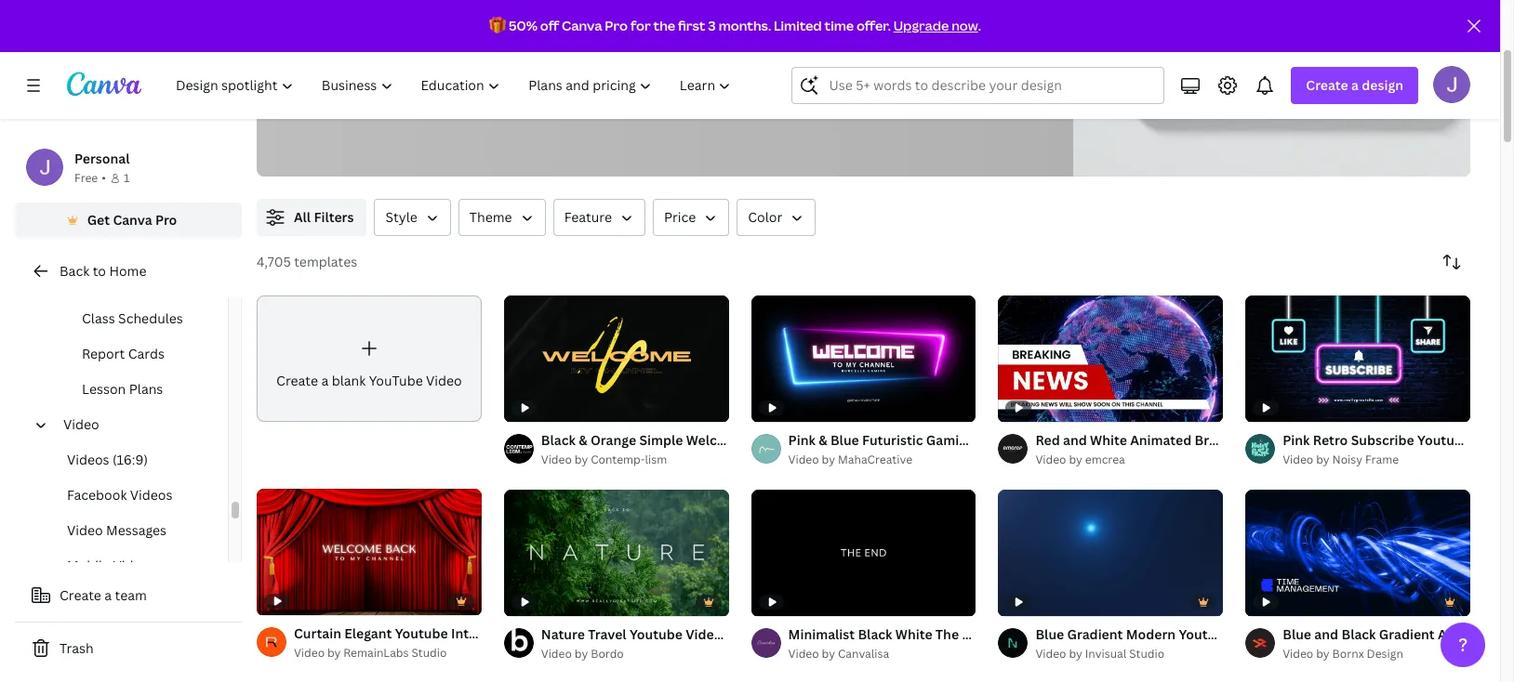 Task type: describe. For each thing, give the bounding box(es) containing it.
1
[[124, 170, 130, 186]]

trash
[[60, 640, 94, 658]]

0 vertical spatial youtube
[[559, 20, 620, 41]]

video link
[[56, 408, 217, 443]]

and inside rank as top creator and influencer on youtube by posting innovative content that features your creative branding. create videos with customizable youtube video templates from canva.
[[429, 20, 456, 41]]

class schedules
[[82, 310, 183, 328]]

jacob simon image
[[1434, 66, 1471, 103]]

filters
[[314, 208, 354, 226]]

video by emcrea link
[[1036, 451, 1224, 470]]

video inside curtain elegant youtube intro and outro video by remainlabs studio
[[294, 646, 325, 662]]

all
[[294, 208, 311, 226]]

from
[[570, 69, 605, 89]]

curtain
[[294, 625, 341, 643]]

.
[[979, 17, 982, 34]]

Search search field
[[830, 68, 1153, 103]]

facebook
[[67, 487, 127, 504]]

color
[[748, 208, 783, 226]]

by inside video by contemp-lism link
[[575, 452, 588, 468]]

4,705
[[257, 253, 291, 271]]

content
[[287, 45, 343, 65]]

nature travel youtube video intro link
[[541, 625, 757, 646]]

class
[[82, 310, 115, 328]]

a for team
[[104, 587, 112, 605]]

and for red and white animated breaking news youtube intro
[[1064, 432, 1088, 449]]

pink retro subscribe youtube video link
[[1283, 431, 1511, 451]]

studio inside curtain elegant youtube intro and outro video by remainlabs studio
[[412, 646, 447, 662]]

classroom calendars link
[[45, 266, 228, 301]]

videos for facebook videos
[[130, 487, 172, 504]]

by inside rank as top creator and influencer on youtube by posting innovative content that features your creative branding. create videos with customizable youtube video templates from canva.
[[624, 20, 642, 41]]

your
[[443, 45, 476, 65]]

youtube inside red and white animated breaking news youtube intro video by emcrea
[[1291, 432, 1344, 449]]

canva.
[[609, 69, 657, 89]]

customizable
[[287, 69, 382, 89]]

posting
[[645, 20, 699, 41]]

mahacreative
[[838, 452, 913, 468]]

creator
[[373, 20, 425, 41]]

youtube inside blue gradient modern youtube intro video by invisual studio
[[1179, 626, 1232, 644]]

all filters
[[294, 208, 354, 226]]

create for create a design
[[1307, 76, 1349, 94]]

video inside red and white animated breaking news youtube intro video by emcrea
[[1036, 452, 1067, 468]]

a for blank
[[321, 372, 329, 390]]

curtain elegant youtube intro and outro video by remainlabs studio
[[294, 625, 551, 662]]

back to home
[[60, 262, 147, 280]]

lesson
[[82, 381, 126, 398]]

red and white animated breaking news youtube intro link
[[1036, 431, 1379, 451]]

by inside minimalist black white the end animation video video by canvalisa
[[822, 647, 836, 663]]

intro inside the pink & blue futuristic gaming channel youtube intro video by mahacreative
[[1090, 432, 1121, 449]]

offer.
[[857, 17, 891, 34]]

style button
[[374, 199, 451, 236]]

&
[[819, 432, 828, 449]]

design
[[1363, 76, 1404, 94]]

frame
[[1366, 452, 1400, 468]]

you
[[1496, 626, 1515, 644]]

by inside red and white animated breaking news youtube intro video by emcrea
[[1070, 452, 1083, 468]]

lesson plans link
[[45, 372, 228, 408]]

create for create a blank youtube video
[[276, 372, 318, 390]]

0 vertical spatial videos
[[67, 451, 109, 469]]

top
[[344, 20, 369, 41]]

features
[[380, 45, 440, 65]]

design
[[1367, 647, 1404, 663]]

bordo
[[591, 647, 624, 663]]

lism
[[645, 452, 667, 468]]

Sort by button
[[1434, 244, 1471, 281]]

1 vertical spatial templates
[[294, 253, 358, 271]]

feature button
[[553, 199, 646, 236]]

create for create a team
[[60, 587, 101, 605]]

pink & blue futuristic gaming channel youtube intro link
[[789, 431, 1121, 451]]

price
[[664, 208, 696, 226]]

report cards
[[82, 345, 165, 363]]

1 youtube templates image from the left
[[1074, 0, 1471, 177]]

gradient inside 'blue and black gradient abstract you video by bornx design'
[[1380, 626, 1435, 644]]

video inside blue gradient modern youtube intro video by invisual studio
[[1036, 647, 1067, 663]]

videos (16:9)
[[67, 451, 148, 469]]

back
[[60, 262, 90, 280]]

intro inside red and white animated breaking news youtube intro video by emcrea
[[1347, 432, 1379, 449]]

create a team
[[60, 587, 147, 605]]

video by remainlabs studio link
[[294, 645, 482, 663]]

first
[[678, 17, 706, 34]]

the
[[936, 626, 959, 644]]

channel
[[978, 432, 1031, 449]]

get
[[87, 211, 110, 229]]

create a design
[[1307, 76, 1404, 94]]

0 vertical spatial pro
[[605, 17, 628, 34]]

top level navigation element
[[164, 67, 748, 104]]

studio inside blue gradient modern youtube intro video by invisual studio
[[1130, 647, 1165, 663]]

video by canvalisa link
[[789, 646, 976, 664]]

facebook videos
[[67, 487, 172, 504]]

video
[[451, 69, 491, 89]]

upgrade now button
[[894, 17, 979, 34]]

by inside blue gradient modern youtube intro video by invisual studio
[[1070, 647, 1083, 663]]

white for and
[[1091, 432, 1128, 449]]

mobile videos link
[[30, 549, 228, 584]]

blue gradient modern youtube intro link
[[1036, 625, 1267, 646]]

rank as top creator and influencer on youtube by posting innovative content that features your creative branding. create videos with customizable youtube video templates from canva.
[[287, 20, 778, 89]]

pink retro subscribe youtube video video by noisy frame
[[1283, 432, 1511, 468]]

youtube inside curtain elegant youtube intro and outro video by remainlabs studio
[[395, 625, 448, 643]]

videos for mobile videos
[[113, 557, 156, 575]]

class schedules link
[[45, 301, 228, 337]]

facebook videos link
[[30, 478, 228, 514]]

blue gradient modern youtube intro video by invisual studio
[[1036, 626, 1267, 663]]

get canva pro
[[87, 211, 177, 229]]

innovative
[[703, 20, 778, 41]]

to
[[93, 262, 106, 280]]

minimalist
[[789, 626, 855, 644]]

home
[[109, 262, 147, 280]]

0 vertical spatial canva
[[562, 17, 603, 34]]



Task type: locate. For each thing, give the bounding box(es) containing it.
limited
[[774, 17, 822, 34]]

free
[[74, 170, 98, 186]]

mobile videos
[[67, 557, 156, 575]]

by left bordo
[[575, 647, 588, 663]]

and
[[429, 20, 456, 41], [1064, 432, 1088, 449], [1315, 626, 1339, 644]]

videos up messages
[[130, 487, 172, 504]]

canvalisa
[[838, 647, 890, 663]]

classroom
[[82, 274, 148, 292]]

by inside the pink & blue futuristic gaming channel youtube intro video by mahacreative
[[822, 452, 836, 468]]

create a blank youtube video element
[[257, 296, 482, 422]]

blue inside blue gradient modern youtube intro video by invisual studio
[[1036, 626, 1065, 644]]

1 horizontal spatial white
[[1091, 432, 1128, 449]]

2 horizontal spatial blue
[[1283, 626, 1312, 644]]

by down &
[[822, 452, 836, 468]]

outro
[[514, 625, 551, 643]]

0 horizontal spatial studio
[[412, 646, 447, 662]]

report cards link
[[45, 337, 228, 372]]

white
[[1091, 432, 1128, 449], [896, 626, 933, 644]]

studio
[[412, 646, 447, 662], [1130, 647, 1165, 663]]

upgrade
[[894, 17, 949, 34]]

0 vertical spatial templates
[[494, 69, 567, 89]]

subscribe
[[1352, 432, 1415, 449]]

gradient
[[1068, 626, 1123, 644], [1380, 626, 1435, 644]]

create a blank youtube video link
[[257, 296, 482, 422]]

1 horizontal spatial a
[[321, 372, 329, 390]]

1 vertical spatial canva
[[113, 211, 152, 229]]

black up bornx
[[1342, 626, 1377, 644]]

videos up facebook
[[67, 451, 109, 469]]

pink & blue futuristic gaming channel youtube intro video by mahacreative
[[789, 432, 1121, 468]]

intro inside curtain elegant youtube intro and outro video by remainlabs studio
[[451, 625, 482, 643]]

1 horizontal spatial canva
[[562, 17, 603, 34]]

pro inside get canva pro 'button'
[[155, 211, 177, 229]]

create left design
[[1307, 76, 1349, 94]]

a left design
[[1352, 76, 1359, 94]]

2 vertical spatial videos
[[113, 557, 156, 575]]

1 vertical spatial pro
[[155, 211, 177, 229]]

pro up back to home link
[[155, 211, 177, 229]]

1 horizontal spatial pro
[[605, 17, 628, 34]]

with
[[715, 45, 746, 65]]

by left contemp-
[[575, 452, 588, 468]]

black inside minimalist black white the end animation video video by canvalisa
[[858, 626, 893, 644]]

white inside red and white animated breaking news youtube intro video by emcrea
[[1091, 432, 1128, 449]]

on
[[536, 20, 555, 41]]

pro
[[605, 17, 628, 34], [155, 211, 177, 229]]

2 black from the left
[[1342, 626, 1377, 644]]

50%
[[509, 17, 538, 34]]

remainlabs
[[344, 646, 409, 662]]

0 vertical spatial white
[[1091, 432, 1128, 449]]

1 horizontal spatial gradient
[[1380, 626, 1435, 644]]

all filters button
[[257, 199, 367, 236]]

youtube up noisy
[[1291, 432, 1344, 449]]

lesson plans
[[82, 381, 163, 398]]

canva right get
[[113, 211, 152, 229]]

by inside 'blue and black gradient abstract you video by bornx design'
[[1317, 647, 1330, 663]]

style
[[386, 208, 418, 226]]

youtube
[[559, 20, 620, 41], [386, 69, 447, 89], [369, 372, 423, 390]]

by inside nature travel youtube video intro video by bordo
[[575, 647, 588, 663]]

video by bordo link
[[541, 646, 729, 664]]

and up bornx
[[1315, 626, 1339, 644]]

theme
[[470, 208, 512, 226]]

1 horizontal spatial black
[[1342, 626, 1377, 644]]

pro left for
[[605, 17, 628, 34]]

black inside 'blue and black gradient abstract you video by bornx design'
[[1342, 626, 1377, 644]]

pink left &
[[789, 432, 816, 449]]

a inside button
[[104, 587, 112, 605]]

0 horizontal spatial blue
[[831, 432, 860, 449]]

nature
[[541, 626, 585, 644]]

2 horizontal spatial and
[[1315, 626, 1339, 644]]

personal
[[74, 150, 130, 167]]

create down mobile
[[60, 587, 101, 605]]

blue right &
[[831, 432, 860, 449]]

video inside the pink & blue futuristic gaming channel youtube intro video by mahacreative
[[789, 452, 819, 468]]

black up video by canvalisa "link"
[[858, 626, 893, 644]]

emcrea
[[1086, 452, 1126, 468]]

youtube right blank
[[369, 372, 423, 390]]

months.
[[719, 17, 771, 34]]

youtube down features
[[386, 69, 447, 89]]

blue and black gradient abstract you link
[[1283, 625, 1515, 646]]

studio down curtain elegant youtube intro and outro link
[[412, 646, 447, 662]]

free •
[[74, 170, 106, 186]]

a for design
[[1352, 76, 1359, 94]]

bornx
[[1333, 647, 1365, 663]]

🎁
[[490, 17, 506, 34]]

templates down all filters
[[294, 253, 358, 271]]

creative
[[480, 45, 538, 65]]

and for blue and black gradient abstract you
[[1315, 626, 1339, 644]]

video by contemp-lism
[[541, 452, 667, 468]]

video by contemp-lism link
[[541, 451, 729, 470]]

by down curtain on the left of the page
[[328, 646, 341, 662]]

the
[[654, 17, 676, 34]]

create a design button
[[1292, 67, 1419, 104]]

1 vertical spatial videos
[[130, 487, 172, 504]]

canva up branding.
[[562, 17, 603, 34]]

🎁 50% off canva pro for the first 3 months. limited time offer. upgrade now .
[[490, 17, 982, 34]]

blue for pink
[[1283, 626, 1312, 644]]

theme button
[[459, 199, 546, 236]]

news
[[1254, 432, 1288, 449]]

youtube up video by remainlabs studio link
[[395, 625, 448, 643]]

0 horizontal spatial pro
[[155, 211, 177, 229]]

0 horizontal spatial and
[[429, 20, 456, 41]]

create left blank
[[276, 372, 318, 390]]

templates inside rank as top creator and influencer on youtube by posting innovative content that features your creative branding. create videos with customizable youtube video templates from canva.
[[494, 69, 567, 89]]

and inside 'blue and black gradient abstract you video by bornx design'
[[1315, 626, 1339, 644]]

breaking
[[1195, 432, 1251, 449]]

pink inside the pink & blue futuristic gaming channel youtube intro video by mahacreative
[[789, 432, 816, 449]]

templates
[[494, 69, 567, 89], [294, 253, 358, 271]]

by inside curtain elegant youtube intro and outro video by remainlabs studio
[[328, 646, 341, 662]]

video inside 'blue and black gradient abstract you video by bornx design'
[[1283, 647, 1314, 663]]

2 horizontal spatial a
[[1352, 76, 1359, 94]]

None search field
[[792, 67, 1165, 104]]

1 horizontal spatial studio
[[1130, 647, 1165, 663]]

plans
[[129, 381, 163, 398]]

and right red
[[1064, 432, 1088, 449]]

by left bornx
[[1317, 647, 1330, 663]]

for
[[631, 17, 651, 34]]

1 black from the left
[[858, 626, 893, 644]]

noisy
[[1333, 452, 1363, 468]]

black
[[858, 626, 893, 644], [1342, 626, 1377, 644]]

youtube
[[1034, 432, 1087, 449], [1291, 432, 1344, 449], [1418, 432, 1471, 449], [395, 625, 448, 643], [630, 626, 683, 644], [1179, 626, 1232, 644]]

canva
[[562, 17, 603, 34], [113, 211, 152, 229]]

gradient up the design
[[1380, 626, 1435, 644]]

0 horizontal spatial gradient
[[1068, 626, 1123, 644]]

1 horizontal spatial pink
[[1283, 432, 1311, 449]]

1 horizontal spatial and
[[1064, 432, 1088, 449]]

videos
[[67, 451, 109, 469], [130, 487, 172, 504], [113, 557, 156, 575]]

intro inside blue gradient modern youtube intro video by invisual studio
[[1235, 626, 1267, 644]]

blue for red
[[1036, 626, 1065, 644]]

gradient up invisual
[[1068, 626, 1123, 644]]

create inside button
[[60, 587, 101, 605]]

pink for pink retro subscribe youtube video
[[1283, 432, 1311, 449]]

back to home link
[[15, 253, 242, 290]]

white left the
[[896, 626, 933, 644]]

0 horizontal spatial pink
[[789, 432, 816, 449]]

1 horizontal spatial blue
[[1036, 626, 1065, 644]]

create a team button
[[15, 578, 242, 615]]

by down retro
[[1317, 452, 1330, 468]]

by left invisual
[[1070, 647, 1083, 663]]

white inside minimalist black white the end animation video video by canvalisa
[[896, 626, 933, 644]]

1 vertical spatial white
[[896, 626, 933, 644]]

nature travel youtube video intro video by bordo
[[541, 626, 757, 663]]

2 gradient from the left
[[1380, 626, 1435, 644]]

youtube inside pink retro subscribe youtube video video by noisy frame
[[1418, 432, 1471, 449]]

pink left retro
[[1283, 432, 1311, 449]]

a left team
[[104, 587, 112, 605]]

1 pink from the left
[[789, 432, 816, 449]]

white up emcrea
[[1091, 432, 1128, 449]]

0 vertical spatial a
[[1352, 76, 1359, 94]]

videos up team
[[113, 557, 156, 575]]

video messages
[[67, 522, 167, 540]]

invisual
[[1086, 647, 1127, 663]]

by inside pink retro subscribe youtube video video by noisy frame
[[1317, 452, 1330, 468]]

price button
[[653, 199, 730, 236]]

video
[[426, 372, 462, 390], [63, 416, 99, 434], [1474, 432, 1511, 449], [541, 452, 572, 468], [789, 452, 819, 468], [1036, 452, 1067, 468], [1283, 452, 1314, 468], [67, 522, 103, 540], [686, 626, 722, 644], [1059, 626, 1095, 644], [294, 646, 325, 662], [541, 647, 572, 663], [789, 647, 819, 663], [1036, 647, 1067, 663], [1283, 647, 1314, 663]]

1 vertical spatial youtube
[[386, 69, 447, 89]]

blue up video by bornx design link
[[1283, 626, 1312, 644]]

youtube right "modern"
[[1179, 626, 1232, 644]]

and inside red and white animated breaking news youtube intro video by emcrea
[[1064, 432, 1088, 449]]

calendars
[[152, 274, 215, 292]]

0 horizontal spatial black
[[858, 626, 893, 644]]

by left the
[[624, 20, 642, 41]]

team
[[115, 587, 147, 605]]

gradient inside blue gradient modern youtube intro video by invisual studio
[[1068, 626, 1123, 644]]

1 gradient from the left
[[1068, 626, 1123, 644]]

white for black
[[896, 626, 933, 644]]

and up your
[[429, 20, 456, 41]]

by down "minimalist"
[[822, 647, 836, 663]]

2 pink from the left
[[1283, 432, 1311, 449]]

video by bornx design link
[[1283, 646, 1471, 664]]

youtube right subscribe
[[1418, 432, 1471, 449]]

youtube up branding.
[[559, 20, 620, 41]]

abstract
[[1439, 626, 1493, 644]]

2 vertical spatial youtube
[[369, 372, 423, 390]]

contemp-
[[591, 452, 645, 468]]

0 horizontal spatial canva
[[113, 211, 152, 229]]

blue right 'end' at the bottom of page
[[1036, 626, 1065, 644]]

youtube templates image
[[1074, 0, 1471, 177], [1139, 0, 1407, 105]]

2 vertical spatial and
[[1315, 626, 1339, 644]]

studio down blue gradient modern youtube intro link
[[1130, 647, 1165, 663]]

pink for pink & blue futuristic gaming channel youtube intro
[[789, 432, 816, 449]]

blue inside 'blue and black gradient abstract you video by bornx design'
[[1283, 626, 1312, 644]]

youtube inside nature travel youtube video intro video by bordo
[[630, 626, 683, 644]]

templates down "creative"
[[494, 69, 567, 89]]

1 vertical spatial a
[[321, 372, 329, 390]]

create inside rank as top creator and influencer on youtube by posting innovative content that features your creative branding. create videos with customizable youtube video templates from canva.
[[613, 45, 661, 65]]

travel
[[588, 626, 627, 644]]

0 vertical spatial and
[[429, 20, 456, 41]]

cards
[[128, 345, 165, 363]]

blue and black gradient abstract you video by bornx design
[[1283, 626, 1515, 663]]

1 vertical spatial and
[[1064, 432, 1088, 449]]

intro inside nature travel youtube video intro video by bordo
[[726, 626, 757, 644]]

a left blank
[[321, 372, 329, 390]]

futuristic
[[863, 432, 924, 449]]

1 horizontal spatial templates
[[494, 69, 567, 89]]

feature
[[564, 208, 612, 226]]

create up canva.
[[613, 45, 661, 65]]

youtube inside the pink & blue futuristic gaming channel youtube intro video by mahacreative
[[1034, 432, 1087, 449]]

0 horizontal spatial white
[[896, 626, 933, 644]]

youtube up video by bordo link
[[630, 626, 683, 644]]

red and white animated breaking news youtube intro video by emcrea
[[1036, 432, 1379, 468]]

minimalist black white the end animation video video by canvalisa
[[789, 626, 1095, 663]]

blue inside the pink & blue futuristic gaming channel youtube intro video by mahacreative
[[831, 432, 860, 449]]

4,705 templates
[[257, 253, 358, 271]]

(16:9)
[[113, 451, 148, 469]]

classroom calendars
[[82, 274, 215, 292]]

video by noisy frame link
[[1283, 451, 1471, 470]]

youtube up emcrea
[[1034, 432, 1087, 449]]

0 horizontal spatial templates
[[294, 253, 358, 271]]

2 youtube templates image from the left
[[1139, 0, 1407, 105]]

by left emcrea
[[1070, 452, 1083, 468]]

create inside dropdown button
[[1307, 76, 1349, 94]]

video messages link
[[30, 514, 228, 549]]

a inside dropdown button
[[1352, 76, 1359, 94]]

canva inside 'button'
[[113, 211, 152, 229]]

pink inside pink retro subscribe youtube video video by noisy frame
[[1283, 432, 1311, 449]]

animated
[[1131, 432, 1192, 449]]

red
[[1036, 432, 1061, 449]]

0 horizontal spatial a
[[104, 587, 112, 605]]

2 vertical spatial a
[[104, 587, 112, 605]]



Task type: vqa. For each thing, say whether or not it's contained in the screenshot.
Videos corresponding to Facebook Videos
yes



